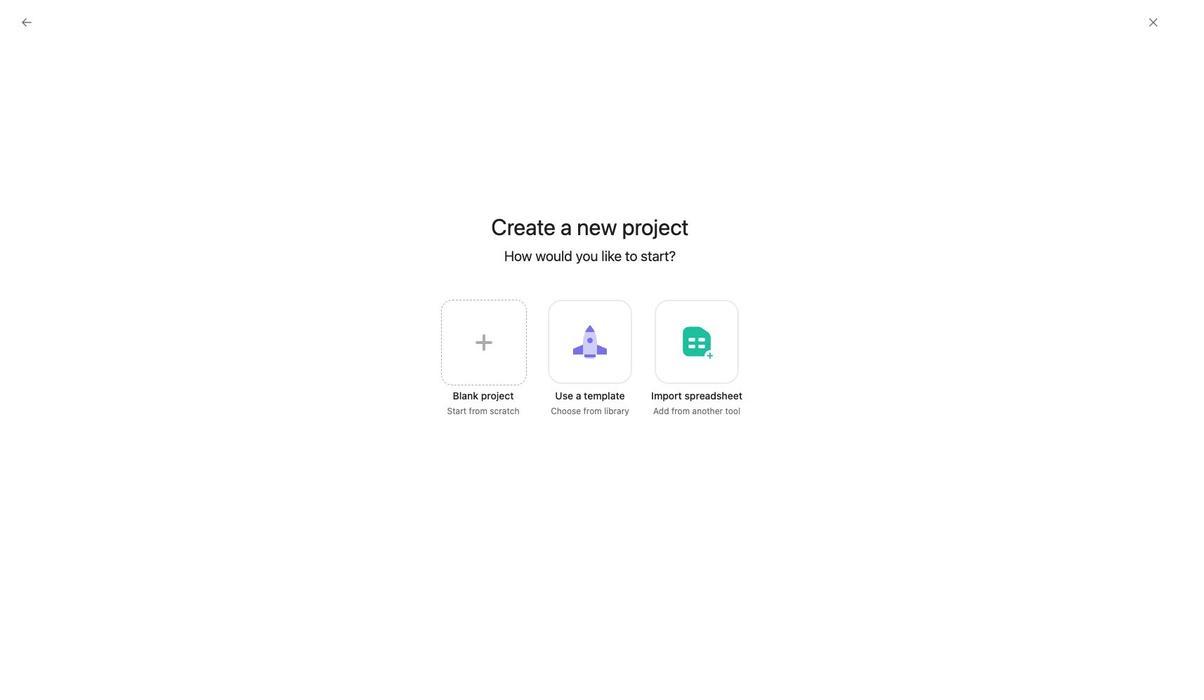 Task type: vqa. For each thing, say whether or not it's contained in the screenshot.
hide sidebar image
yes



Task type: locate. For each thing, give the bounding box(es) containing it.
close image
[[1148, 17, 1159, 28]]

list item
[[698, 496, 733, 531]]

list box
[[424, 6, 762, 28]]

hide sidebar image
[[18, 11, 30, 22]]

go back image
[[21, 17, 32, 28]]



